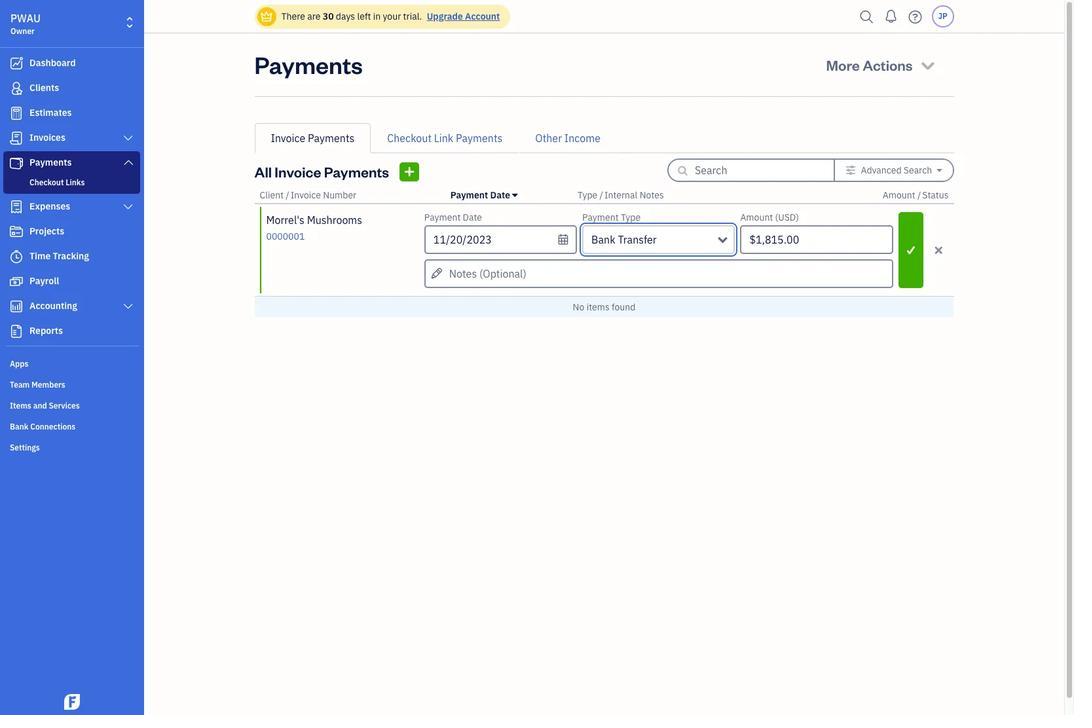 Task type: describe. For each thing, give the bounding box(es) containing it.
chevron large down image for invoices
[[122, 133, 134, 143]]

internal
[[605, 189, 638, 201]]

payments down are
[[255, 49, 363, 80]]

0 vertical spatial date
[[490, 189, 510, 201]]

search image
[[857, 7, 878, 27]]

reports
[[29, 325, 63, 337]]

projects link
[[3, 220, 140, 244]]

payment type
[[582, 212, 641, 223]]

checkout links link
[[6, 175, 138, 191]]

there
[[281, 10, 305, 22]]

there are 30 days left in your trial. upgrade account
[[281, 10, 500, 22]]

checkout links
[[29, 178, 85, 187]]

morrel's
[[266, 214, 305, 227]]

services
[[49, 401, 80, 411]]

pwau
[[10, 12, 41, 25]]

tracking
[[53, 250, 89, 262]]

accounting
[[29, 300, 77, 312]]

bank connections
[[10, 422, 76, 432]]

no items found
[[573, 301, 636, 313]]

chevron large down image for expenses
[[122, 202, 134, 212]]

clients
[[29, 82, 59, 94]]

advanced search
[[861, 164, 932, 176]]

payments inside main "element"
[[29, 157, 72, 168]]

apps link
[[3, 354, 140, 373]]

no
[[573, 301, 585, 313]]

1 horizontal spatial type
[[621, 212, 641, 223]]

actions
[[863, 56, 913, 74]]

estimate image
[[9, 107, 24, 120]]

payment down payment date button
[[424, 212, 461, 223]]

timer image
[[9, 250, 24, 263]]

status
[[923, 189, 949, 201]]

more
[[826, 56, 860, 74]]

payments right the link
[[456, 132, 503, 145]]

advanced search button
[[835, 160, 953, 181]]

number
[[323, 189, 357, 201]]

jp
[[938, 11, 948, 21]]

amount button
[[883, 189, 916, 201]]

all
[[255, 162, 272, 181]]

client image
[[9, 82, 24, 95]]

bank transfer
[[592, 233, 657, 246]]

upgrade
[[427, 10, 463, 22]]

Amount (USD) text field
[[741, 225, 893, 254]]

Search text field
[[695, 160, 813, 181]]

apps
[[10, 359, 28, 369]]

found
[[612, 301, 636, 313]]

team members
[[10, 380, 65, 390]]

dashboard
[[29, 57, 76, 69]]

payment date button
[[451, 189, 518, 201]]

time
[[29, 250, 51, 262]]

expenses
[[29, 200, 70, 212]]

2 vertical spatial invoice
[[291, 189, 321, 201]]

morrel's mushrooms 0000001
[[266, 214, 362, 242]]

estimates
[[29, 107, 72, 119]]

invoice payments link
[[255, 123, 371, 153]]

payment down "type" button
[[582, 212, 619, 223]]

main element
[[0, 0, 177, 715]]

notifications image
[[881, 3, 902, 29]]

dashboard link
[[3, 52, 140, 75]]

links
[[66, 178, 85, 187]]

checkout link payments
[[387, 132, 503, 145]]

payments link
[[3, 151, 140, 175]]

chevron large down image for accounting
[[122, 301, 134, 312]]

and
[[33, 401, 47, 411]]

clients link
[[3, 77, 140, 100]]

are
[[307, 10, 321, 22]]

type button
[[578, 189, 598, 201]]

items
[[587, 301, 610, 313]]

(usd)
[[775, 212, 799, 223]]

payments up all invoice payments
[[308, 132, 355, 145]]

checkout link payments link
[[371, 123, 519, 153]]

checkout for checkout links
[[29, 178, 64, 187]]

account
[[465, 10, 500, 22]]

caretdown image
[[513, 190, 518, 200]]

0000001
[[266, 231, 305, 242]]

amount (usd)
[[741, 212, 799, 223]]

bank transfer button
[[582, 225, 735, 254]]

dashboard image
[[9, 57, 24, 70]]

time tracking link
[[3, 245, 140, 269]]

1 vertical spatial payment date
[[424, 212, 482, 223]]

bank for bank connections
[[10, 422, 28, 432]]

save image
[[900, 242, 922, 258]]

0 vertical spatial invoice
[[271, 132, 305, 145]]

payroll
[[29, 275, 59, 287]]

items and services
[[10, 401, 80, 411]]

expenses link
[[3, 195, 140, 219]]

chart image
[[9, 300, 24, 313]]

advanced
[[861, 164, 902, 176]]



Task type: locate. For each thing, give the bounding box(es) containing it.
time tracking
[[29, 250, 89, 262]]

Notes (Optional) text field
[[424, 259, 893, 288]]

search
[[904, 164, 932, 176]]

1 chevron large down image from the top
[[122, 157, 134, 168]]

payments
[[255, 49, 363, 80], [308, 132, 355, 145], [456, 132, 503, 145], [29, 157, 72, 168], [324, 162, 389, 181]]

Payment date in MM/DD/YYYY format text field
[[424, 225, 577, 254]]

payment
[[451, 189, 488, 201], [424, 212, 461, 223], [582, 212, 619, 223]]

invoice up client / invoice number on the left of the page
[[275, 162, 321, 181]]

1 / from the left
[[286, 189, 289, 201]]

pwau owner
[[10, 12, 41, 36]]

0 vertical spatial bank
[[592, 233, 616, 246]]

/
[[286, 189, 289, 201], [600, 189, 603, 201], [918, 189, 921, 201]]

your
[[383, 10, 401, 22]]

in
[[373, 10, 381, 22]]

/ left status
[[918, 189, 921, 201]]

1 vertical spatial checkout
[[29, 178, 64, 187]]

connections
[[30, 422, 76, 432]]

chevrondown image
[[919, 56, 937, 74]]

invoice up all
[[271, 132, 305, 145]]

1 horizontal spatial bank
[[592, 233, 616, 246]]

0 vertical spatial amount
[[883, 189, 916, 201]]

checkout up expenses on the top left of page
[[29, 178, 64, 187]]

30
[[323, 10, 334, 22]]

settings image
[[846, 165, 856, 176]]

invoice down all invoice payments
[[291, 189, 321, 201]]

1 vertical spatial date
[[463, 212, 482, 223]]

date down payment date button
[[463, 212, 482, 223]]

1 horizontal spatial checkout
[[387, 132, 432, 145]]

other income
[[535, 132, 601, 145]]

1 vertical spatial type
[[621, 212, 641, 223]]

bank for bank transfer
[[592, 233, 616, 246]]

type
[[578, 189, 598, 201], [621, 212, 641, 223]]

client / invoice number
[[260, 189, 357, 201]]

0 horizontal spatial amount
[[741, 212, 773, 223]]

payments up checkout links
[[29, 157, 72, 168]]

payment date down payment date button
[[424, 212, 482, 223]]

1 vertical spatial chevron large down image
[[122, 202, 134, 212]]

checkout inside main "element"
[[29, 178, 64, 187]]

0 vertical spatial payment date
[[451, 189, 510, 201]]

date left caretdown icon
[[490, 189, 510, 201]]

other
[[535, 132, 562, 145]]

payments up number
[[324, 162, 389, 181]]

chevron large down image for payments
[[122, 157, 134, 168]]

items
[[10, 401, 31, 411]]

checkout
[[387, 132, 432, 145], [29, 178, 64, 187]]

date
[[490, 189, 510, 201], [463, 212, 482, 223]]

0 vertical spatial chevron large down image
[[122, 157, 134, 168]]

amount down advanced search at the top of page
[[883, 189, 916, 201]]

projects
[[29, 225, 64, 237]]

chevron large down image inside invoices link
[[122, 133, 134, 143]]

cancel image
[[928, 242, 950, 258]]

chevron large down image
[[122, 157, 134, 168], [122, 202, 134, 212]]

type up transfer
[[621, 212, 641, 223]]

freshbooks image
[[62, 694, 83, 710]]

add a new payment image
[[404, 163, 416, 180]]

2 horizontal spatial /
[[918, 189, 921, 201]]

reports link
[[3, 320, 140, 343]]

chevron large down image down checkout links link
[[122, 202, 134, 212]]

all invoice payments
[[255, 162, 389, 181]]

items and services link
[[3, 396, 140, 415]]

estimates link
[[3, 102, 140, 125]]

/ right 'client'
[[286, 189, 289, 201]]

expense image
[[9, 200, 24, 214]]

1 vertical spatial bank
[[10, 422, 28, 432]]

0 horizontal spatial checkout
[[29, 178, 64, 187]]

members
[[31, 380, 65, 390]]

chevron large down image inside payments link
[[122, 157, 134, 168]]

invoice payments
[[271, 132, 355, 145]]

jp button
[[932, 5, 954, 28]]

bank inside dropdown button
[[592, 233, 616, 246]]

chevron large down image down payroll link
[[122, 301, 134, 312]]

owner
[[10, 26, 35, 36]]

amount left (usd)
[[741, 212, 773, 223]]

0 horizontal spatial /
[[286, 189, 289, 201]]

1 horizontal spatial date
[[490, 189, 510, 201]]

accounting link
[[3, 295, 140, 318]]

bank down items
[[10, 422, 28, 432]]

3 / from the left
[[918, 189, 921, 201]]

team
[[10, 380, 30, 390]]

type / internal notes
[[578, 189, 664, 201]]

0 vertical spatial chevron large down image
[[122, 133, 134, 143]]

checkout up add a new payment 'icon' at the top of the page
[[387, 132, 432, 145]]

upgrade account link
[[424, 10, 500, 22]]

project image
[[9, 225, 24, 238]]

/ right "type" button
[[600, 189, 603, 201]]

/ for status
[[918, 189, 921, 201]]

payroll link
[[3, 270, 140, 293]]

1 vertical spatial chevron large down image
[[122, 301, 134, 312]]

invoice
[[271, 132, 305, 145], [275, 162, 321, 181], [291, 189, 321, 201]]

chevron large down image up checkout links link
[[122, 157, 134, 168]]

more actions button
[[815, 49, 949, 81]]

left
[[357, 10, 371, 22]]

0000001 link
[[266, 229, 305, 242]]

notes
[[640, 189, 664, 201]]

days
[[336, 10, 355, 22]]

0 vertical spatial checkout
[[387, 132, 432, 145]]

amount / status
[[883, 189, 949, 201]]

go to help image
[[905, 7, 926, 27]]

more actions
[[826, 56, 913, 74]]

type up the payment type
[[578, 189, 598, 201]]

bank down the payment type
[[592, 233, 616, 246]]

bank
[[592, 233, 616, 246], [10, 422, 28, 432]]

report image
[[9, 325, 24, 338]]

payment left caretdown icon
[[451, 189, 488, 201]]

0 vertical spatial type
[[578, 189, 598, 201]]

link
[[434, 132, 454, 145]]

payment image
[[9, 157, 24, 170]]

payment date left caretdown icon
[[451, 189, 510, 201]]

transfer
[[618, 233, 657, 246]]

settings
[[10, 443, 40, 453]]

amount for amount (usd)
[[741, 212, 773, 223]]

crown image
[[260, 9, 274, 23]]

money image
[[9, 275, 24, 288]]

income
[[565, 132, 601, 145]]

checkout for checkout link payments
[[387, 132, 432, 145]]

amount for amount / status
[[883, 189, 916, 201]]

0 horizontal spatial date
[[463, 212, 482, 223]]

1 horizontal spatial amount
[[883, 189, 916, 201]]

other income link
[[519, 123, 617, 153]]

bank inside main "element"
[[10, 422, 28, 432]]

1 vertical spatial invoice
[[275, 162, 321, 181]]

0 horizontal spatial type
[[578, 189, 598, 201]]

settings link
[[3, 438, 140, 457]]

amount
[[883, 189, 916, 201], [741, 212, 773, 223]]

0 horizontal spatial bank
[[10, 422, 28, 432]]

client
[[260, 189, 284, 201]]

caretdown image
[[937, 165, 942, 176]]

trial.
[[403, 10, 422, 22]]

2 chevron large down image from the top
[[122, 301, 134, 312]]

chevron large down image inside the "expenses" link
[[122, 202, 134, 212]]

2 / from the left
[[600, 189, 603, 201]]

1 chevron large down image from the top
[[122, 133, 134, 143]]

chevron large down image down estimates link
[[122, 133, 134, 143]]

payment date
[[451, 189, 510, 201], [424, 212, 482, 223]]

invoices
[[29, 132, 65, 143]]

bank connections link
[[3, 417, 140, 436]]

2 chevron large down image from the top
[[122, 202, 134, 212]]

1 horizontal spatial /
[[600, 189, 603, 201]]

/ for internal
[[600, 189, 603, 201]]

chevron large down image
[[122, 133, 134, 143], [122, 301, 134, 312]]

team members link
[[3, 375, 140, 394]]

1 vertical spatial amount
[[741, 212, 773, 223]]

/ for invoice
[[286, 189, 289, 201]]

invoice image
[[9, 132, 24, 145]]

invoices link
[[3, 126, 140, 150]]

mushrooms
[[307, 214, 362, 227]]



Task type: vqa. For each thing, say whether or not it's contained in the screenshot.
for
no



